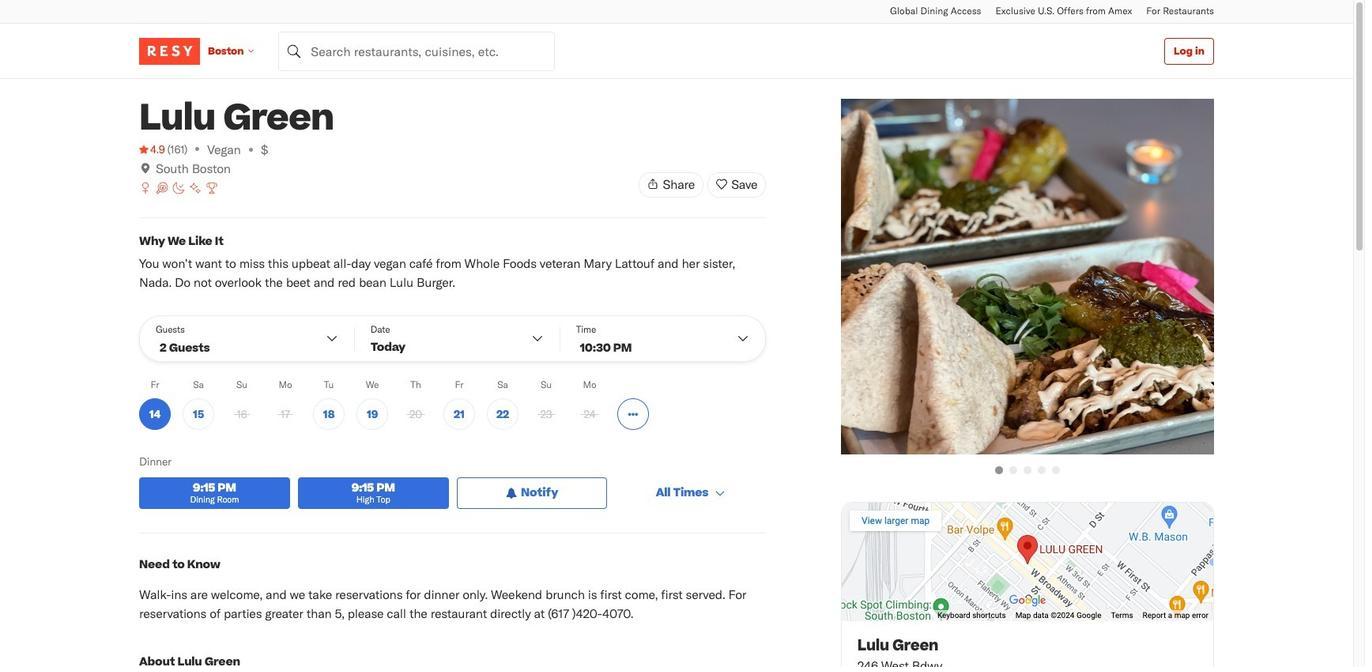 Task type: describe. For each thing, give the bounding box(es) containing it.
4.9 out of 5 stars image
[[139, 142, 165, 157]]

Search restaurants, cuisines, etc. text field
[[279, 31, 555, 71]]



Task type: locate. For each thing, give the bounding box(es) containing it.
None field
[[279, 31, 555, 71]]



Task type: vqa. For each thing, say whether or not it's contained in the screenshot.
Search restaurants, cuisines, etc. text box
yes



